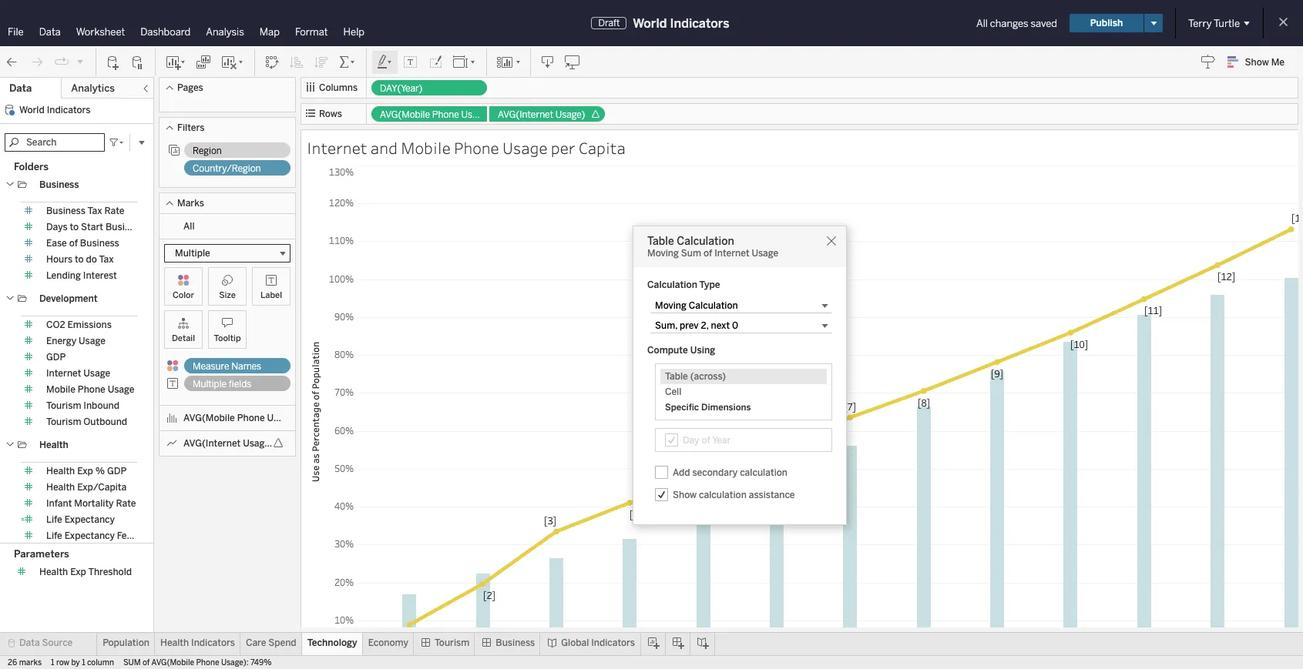 Task type: locate. For each thing, give the bounding box(es) containing it.
1 vertical spatial calculation
[[648, 280, 698, 291]]

1 left row
[[51, 659, 54, 668]]

duplicate image
[[196, 54, 211, 70]]

tourism down the tourism inbound
[[46, 417, 81, 428]]

1 vertical spatial to
[[75, 254, 84, 265]]

data up redo icon
[[39, 26, 61, 38]]

add secondary calculation
[[673, 468, 788, 478]]

health up sum of avg(mobile phone usage): 749%
[[160, 638, 189, 649]]

day(year)
[[380, 83, 423, 94]]

internet up the type
[[715, 248, 750, 259]]

0 vertical spatial rate
[[104, 206, 125, 217]]

terry
[[1189, 17, 1212, 29]]

data down 'undo' icon
[[9, 82, 32, 94]]

measure names
[[193, 362, 261, 372]]

tourism up tourism outbound
[[46, 401, 81, 412]]

and
[[371, 137, 398, 159]]

1 vertical spatial exp
[[70, 567, 86, 578]]

health up "health exp/capita"
[[46, 466, 75, 477]]

0 horizontal spatial internet
[[46, 369, 81, 379]]

mobile down the internet usage
[[46, 385, 76, 396]]

lending
[[46, 271, 81, 281]]

1 horizontal spatial gdp
[[107, 466, 127, 477]]

1 vertical spatial mobile
[[46, 385, 76, 396]]

technology
[[307, 638, 357, 649]]

rate for business tax rate
[[104, 206, 125, 217]]

map
[[260, 26, 280, 38]]

1 horizontal spatial avg(mobile phone usage)
[[380, 109, 491, 120]]

life
[[46, 515, 62, 526], [46, 531, 62, 542]]

spend
[[269, 638, 297, 649]]

sum of avg(mobile phone usage): 749%
[[123, 659, 272, 668]]

development
[[39, 294, 98, 305]]

of for sum of avg(mobile phone usage): 749%
[[143, 659, 150, 668]]

avg(mobile down health indicators in the left of the page
[[151, 659, 194, 668]]

avg(internet usage) up per
[[498, 109, 585, 120]]

show left me
[[1246, 57, 1270, 68]]

indicators
[[670, 16, 730, 30], [47, 105, 91, 116], [191, 638, 235, 649], [592, 638, 635, 649]]

0 vertical spatial expectancy
[[65, 515, 115, 526]]

0 horizontal spatial avg(mobile phone usage)
[[183, 413, 297, 424]]

show calculation assistance
[[673, 490, 795, 501]]

0 vertical spatial show
[[1246, 57, 1270, 68]]

tax up days to start business
[[87, 206, 102, 217]]

1 life from the top
[[46, 515, 62, 526]]

format
[[295, 26, 328, 38]]

parameters
[[14, 549, 69, 560]]

internet for internet usage
[[46, 369, 81, 379]]

co2 emissions
[[46, 320, 112, 331]]

1 vertical spatial internet
[[715, 248, 750, 259]]

1 vertical spatial avg(mobile phone usage)
[[183, 413, 297, 424]]

all left 'changes'
[[977, 17, 988, 29]]

avg(mobile phone usage) down the day(year)
[[380, 109, 491, 120]]

exp left %
[[77, 466, 93, 477]]

avg(internet up per
[[498, 109, 554, 120]]

avg(internet usage) down the multiple fields
[[183, 439, 273, 449]]

0 vertical spatial data
[[39, 26, 61, 38]]

show me button
[[1221, 50, 1299, 74]]

2 1 from the left
[[82, 659, 85, 668]]

health exp threshold
[[39, 567, 132, 578]]

marks
[[19, 659, 42, 668]]

data up marks
[[19, 638, 40, 649]]

all down marks
[[183, 221, 195, 232]]

0 vertical spatial tourism
[[46, 401, 81, 412]]

2 life from the top
[[46, 531, 62, 542]]

female
[[117, 531, 148, 542]]

calculation
[[740, 468, 788, 478], [699, 490, 747, 501]]

expectancy down life expectancy
[[65, 531, 115, 542]]

world indicators up search text field
[[19, 105, 91, 116]]

0 vertical spatial internet
[[307, 137, 367, 159]]

1 expectancy from the top
[[65, 515, 115, 526]]

folders
[[14, 161, 49, 173]]

new data source image
[[106, 54, 121, 70]]

file
[[8, 26, 24, 38]]

population
[[103, 638, 150, 649]]

calculation inside table calculation moving sum of internet usage
[[677, 235, 735, 248]]

to right days
[[70, 222, 79, 233]]

0 horizontal spatial gdp
[[46, 352, 66, 363]]

1 vertical spatial avg(internet
[[183, 439, 241, 449]]

internet down rows
[[307, 137, 367, 159]]

0 vertical spatial world
[[633, 16, 667, 30]]

world indicators right draft
[[633, 16, 730, 30]]

0 horizontal spatial show
[[673, 490, 697, 501]]

download image
[[540, 54, 556, 70]]

avg(internet down multiple
[[183, 439, 241, 449]]

avg(mobile down the day(year)
[[380, 109, 430, 120]]

all
[[977, 17, 988, 29], [183, 221, 195, 232]]

table up cell
[[665, 372, 688, 382]]

calculation down 'add secondary calculation'
[[699, 490, 747, 501]]

marks. press enter to open the view data window.. use arrow keys to navigate data visualization elements. image
[[359, 166, 1304, 660]]

usage up mobile phone usage
[[84, 369, 110, 379]]

0 vertical spatial world indicators
[[633, 16, 730, 30]]

avg(mobile phone usage) down "fields"
[[183, 413, 297, 424]]

26 marks
[[8, 659, 42, 668]]

replay animation image
[[54, 54, 69, 70], [76, 57, 85, 66]]

cell
[[665, 387, 682, 398]]

1 vertical spatial show
[[673, 490, 697, 501]]

of
[[69, 238, 78, 249], [704, 248, 713, 259], [702, 435, 711, 446], [143, 659, 150, 668]]

co2
[[46, 320, 65, 331]]

calculation up assistance
[[740, 468, 788, 478]]

1 right by
[[82, 659, 85, 668]]

usage right sum
[[752, 248, 779, 259]]

avg(internet usage)
[[498, 109, 585, 120], [183, 439, 273, 449]]

calculation type
[[648, 280, 721, 291]]

publish
[[1091, 18, 1123, 29]]

1 vertical spatial all
[[183, 221, 195, 232]]

calculation down moving
[[648, 280, 698, 291]]

publish button
[[1070, 14, 1144, 32]]

mobile
[[401, 137, 451, 159], [46, 385, 76, 396]]

0 vertical spatial to
[[70, 222, 79, 233]]

table left sum
[[648, 235, 674, 248]]

world right draft
[[633, 16, 667, 30]]

0 vertical spatial all
[[977, 17, 988, 29]]

mobile phone usage
[[46, 385, 135, 396]]

0 horizontal spatial mobile
[[46, 385, 76, 396]]

pause auto updates image
[[130, 54, 146, 70]]

names
[[231, 362, 261, 372]]

1 vertical spatial avg(internet usage)
[[183, 439, 273, 449]]

care
[[246, 638, 266, 649]]

phone
[[432, 109, 459, 120], [454, 137, 499, 159], [78, 385, 105, 396], [237, 413, 265, 424], [196, 659, 219, 668]]

1 vertical spatial calculation
[[699, 490, 747, 501]]

dashboard
[[141, 26, 191, 38]]

1 horizontal spatial avg(internet usage)
[[498, 109, 585, 120]]

tourism for tourism outbound
[[46, 417, 81, 428]]

business down folders
[[39, 180, 79, 190]]

calculation up the type
[[677, 235, 735, 248]]

gdp down energy
[[46, 352, 66, 363]]

usage up inbound
[[108, 385, 135, 396]]

2 vertical spatial avg(mobile
[[151, 659, 194, 668]]

1 vertical spatial world
[[19, 105, 45, 116]]

table calculation dialog
[[633, 226, 847, 526]]

health for health
[[39, 440, 68, 451]]

rate
[[104, 206, 125, 217], [116, 499, 136, 510]]

rate down 'exp/capita' on the left bottom of the page
[[116, 499, 136, 510]]

specific
[[665, 402, 699, 413]]

expectancy for life expectancy
[[65, 515, 115, 526]]

expectancy
[[65, 515, 115, 526], [65, 531, 115, 542]]

replay animation image right redo icon
[[54, 54, 69, 70]]

gdp
[[46, 352, 66, 363], [107, 466, 127, 477]]

1 vertical spatial rate
[[116, 499, 136, 510]]

tourism
[[46, 401, 81, 412], [46, 417, 81, 428], [435, 638, 470, 649]]

show inside button
[[1246, 57, 1270, 68]]

world up search text field
[[19, 105, 45, 116]]

data
[[39, 26, 61, 38], [9, 82, 32, 94], [19, 638, 40, 649]]

26
[[8, 659, 17, 668]]

world indicators
[[633, 16, 730, 30], [19, 105, 91, 116]]

2 vertical spatial internet
[[46, 369, 81, 379]]

1 vertical spatial world indicators
[[19, 105, 91, 116]]

0 vertical spatial table
[[648, 235, 674, 248]]

tax right the do
[[99, 254, 114, 265]]

2 expectancy from the top
[[65, 531, 115, 542]]

1 vertical spatial tourism
[[46, 417, 81, 428]]

show down add
[[673, 490, 697, 501]]

1 horizontal spatial all
[[977, 17, 988, 29]]

tax
[[87, 206, 102, 217], [99, 254, 114, 265]]

0 horizontal spatial world indicators
[[19, 105, 91, 116]]

life down infant
[[46, 515, 62, 526]]

1 horizontal spatial show
[[1246, 57, 1270, 68]]

rate up days to start business
[[104, 206, 125, 217]]

2 horizontal spatial internet
[[715, 248, 750, 259]]

by
[[71, 659, 80, 668]]

expectancy down infant mortality rate
[[65, 515, 115, 526]]

1 horizontal spatial avg(internet
[[498, 109, 554, 120]]

tourism inbound
[[46, 401, 120, 412]]

life up parameters
[[46, 531, 62, 542]]

to for days
[[70, 222, 79, 233]]

table inside "table (across) cell specific dimensions"
[[665, 372, 688, 382]]

0 vertical spatial avg(internet usage)
[[498, 109, 585, 120]]

1 horizontal spatial world
[[633, 16, 667, 30]]

exp
[[77, 466, 93, 477], [70, 567, 86, 578]]

threshold
[[88, 567, 132, 578]]

terry turtle
[[1189, 17, 1241, 29]]

business down days to start business
[[80, 238, 119, 249]]

life expectancy female
[[46, 531, 148, 542]]

start
[[81, 222, 103, 233]]

help
[[344, 26, 365, 38]]

internet usage
[[46, 369, 110, 379]]

1 vertical spatial life
[[46, 531, 62, 542]]

1 horizontal spatial mobile
[[401, 137, 451, 159]]

1 horizontal spatial 1
[[82, 659, 85, 668]]

1 vertical spatial table
[[665, 372, 688, 382]]

0 horizontal spatial all
[[183, 221, 195, 232]]

1 vertical spatial expectancy
[[65, 531, 115, 542]]

usage)
[[462, 109, 491, 120], [556, 109, 585, 120], [267, 413, 297, 424], [243, 439, 273, 449]]

gdp right %
[[107, 466, 127, 477]]

row
[[56, 659, 69, 668]]

economy
[[368, 638, 409, 649]]

1 horizontal spatial internet
[[307, 137, 367, 159]]

health down parameters
[[39, 567, 68, 578]]

show
[[1246, 57, 1270, 68], [673, 490, 697, 501]]

health up infant
[[46, 483, 75, 493]]

tourism right the economy
[[435, 638, 470, 649]]

mobile right and in the left of the page
[[401, 137, 451, 159]]

avg(mobile
[[380, 109, 430, 120], [183, 413, 235, 424], [151, 659, 194, 668]]

life expectancy
[[46, 515, 115, 526]]

0 horizontal spatial avg(internet usage)
[[183, 439, 273, 449]]

replay animation image up analytics
[[76, 57, 85, 66]]

0 vertical spatial exp
[[77, 466, 93, 477]]

1 vertical spatial data
[[9, 82, 32, 94]]

per
[[551, 137, 576, 159]]

0 vertical spatial avg(internet
[[498, 109, 554, 120]]

rate for infant mortality rate
[[116, 499, 136, 510]]

health indicators
[[160, 638, 235, 649]]

day of year
[[683, 435, 731, 446]]

avg(mobile down multiple
[[183, 413, 235, 424]]

ease
[[46, 238, 67, 249]]

0 vertical spatial calculation
[[677, 235, 735, 248]]

show inside table calculation dialog
[[673, 490, 697, 501]]

calculation
[[677, 235, 735, 248], [648, 280, 698, 291]]

swap rows and columns image
[[264, 54, 280, 70]]

1 horizontal spatial replay animation image
[[76, 57, 85, 66]]

exp left the threshold
[[70, 567, 86, 578]]

to left the do
[[75, 254, 84, 265]]

health for health exp threshold
[[39, 567, 68, 578]]

life for life expectancy female
[[46, 531, 62, 542]]

0 horizontal spatial 1
[[51, 659, 54, 668]]

health down tourism outbound
[[39, 440, 68, 451]]

energy usage
[[46, 336, 106, 347]]

sum
[[123, 659, 141, 668]]

internet up mobile phone usage
[[46, 369, 81, 379]]

1 vertical spatial gdp
[[107, 466, 127, 477]]

table inside table calculation moving sum of internet usage
[[648, 235, 674, 248]]

0 vertical spatial life
[[46, 515, 62, 526]]



Task type: vqa. For each thing, say whether or not it's contained in the screenshot.
THE AMERICAS
no



Task type: describe. For each thing, give the bounding box(es) containing it.
exp/capita
[[77, 483, 127, 493]]

0 horizontal spatial world
[[19, 105, 45, 116]]

global indicators
[[561, 638, 635, 649]]

business left global
[[496, 638, 535, 649]]

analysis
[[206, 26, 244, 38]]

business right the "start"
[[106, 222, 145, 233]]

show me
[[1246, 57, 1285, 68]]

days to start business
[[46, 222, 145, 233]]

label
[[261, 291, 282, 301]]

health for health indicators
[[160, 638, 189, 649]]

year
[[713, 435, 731, 446]]

usage inside table calculation moving sum of internet usage
[[752, 248, 779, 259]]

day
[[683, 435, 700, 446]]

life for life expectancy
[[46, 515, 62, 526]]

detail
[[172, 334, 195, 344]]

saved
[[1031, 17, 1058, 29]]

care spend
[[246, 638, 297, 649]]

0 vertical spatial calculation
[[740, 468, 788, 478]]

all for all
[[183, 221, 195, 232]]

clear sheet image
[[221, 54, 245, 70]]

worksheet
[[76, 26, 125, 38]]

show for show me
[[1246, 57, 1270, 68]]

table (across) cell specific dimensions
[[665, 372, 751, 413]]

usage left per
[[503, 137, 548, 159]]

rows
[[319, 109, 342, 120]]

source
[[42, 638, 73, 649]]

infant
[[46, 499, 72, 510]]

0 vertical spatial mobile
[[401, 137, 451, 159]]

undo image
[[5, 54, 20, 70]]

to for hours
[[75, 254, 84, 265]]

sum
[[681, 248, 702, 259]]

tooltip
[[214, 334, 241, 344]]

1 vertical spatial tax
[[99, 254, 114, 265]]

expectancy for life expectancy female
[[65, 531, 115, 542]]

infant mortality rate
[[46, 499, 136, 510]]

tourism for tourism inbound
[[46, 401, 81, 412]]

health for health exp % gdp
[[46, 466, 75, 477]]

turtle
[[1214, 17, 1241, 29]]

redo image
[[29, 54, 45, 70]]

interest
[[83, 271, 117, 281]]

table for (across)
[[665, 372, 688, 382]]

compute
[[648, 345, 688, 356]]

inbound
[[84, 401, 120, 412]]

show mark labels image
[[403, 54, 419, 70]]

type
[[700, 280, 721, 291]]

1 1 from the left
[[51, 659, 54, 668]]

of for day of year
[[702, 435, 711, 446]]

all changes saved
[[977, 17, 1058, 29]]

multiple
[[193, 379, 227, 390]]

column
[[87, 659, 114, 668]]

capita
[[579, 137, 626, 159]]

hours to do tax
[[46, 254, 114, 265]]

exp for threshold
[[70, 567, 86, 578]]

0 horizontal spatial avg(internet
[[183, 439, 241, 449]]

secondary
[[693, 468, 738, 478]]

sort ascending image
[[289, 54, 305, 70]]

assistance
[[749, 490, 795, 501]]

mortality
[[74, 499, 114, 510]]

color
[[173, 291, 194, 301]]

global
[[561, 638, 589, 649]]

1 horizontal spatial world indicators
[[633, 16, 730, 30]]

analytics
[[71, 82, 115, 94]]

filters
[[177, 123, 205, 133]]

of inside table calculation moving sum of internet usage
[[704, 248, 713, 259]]

draft
[[599, 18, 620, 29]]

dimensions
[[702, 402, 751, 413]]

0 vertical spatial avg(mobile phone usage)
[[380, 109, 491, 120]]

2 vertical spatial tourism
[[435, 638, 470, 649]]

lending interest
[[46, 271, 117, 281]]

days
[[46, 222, 68, 233]]

new worksheet image
[[165, 54, 187, 70]]

1 vertical spatial avg(mobile
[[183, 413, 235, 424]]

health exp % gdp
[[46, 466, 127, 477]]

exp for %
[[77, 466, 93, 477]]

sort descending image
[[314, 54, 329, 70]]

highlight image
[[376, 54, 394, 70]]

0 vertical spatial gdp
[[46, 352, 66, 363]]

me
[[1272, 57, 1285, 68]]

show/hide cards image
[[497, 54, 521, 70]]

usage down "emissions"
[[79, 336, 106, 347]]

0 horizontal spatial replay animation image
[[54, 54, 69, 70]]

open and edit this workbook in tableau desktop image
[[565, 54, 581, 70]]

tourism outbound
[[46, 417, 127, 428]]

health for health exp/capita
[[46, 483, 75, 493]]

table calculation moving sum of internet usage
[[648, 235, 779, 259]]

internet inside table calculation moving sum of internet usage
[[715, 248, 750, 259]]

multiple fields
[[193, 379, 252, 390]]

internet and mobile phone usage per capita
[[307, 137, 626, 159]]

health exp/capita
[[46, 483, 127, 493]]

0 vertical spatial avg(mobile
[[380, 109, 430, 120]]

data guide image
[[1201, 54, 1216, 69]]

region
[[193, 146, 222, 157]]

0 vertical spatial tax
[[87, 206, 102, 217]]

show for show calculation assistance
[[673, 490, 697, 501]]

1 row by 1 column
[[51, 659, 114, 668]]

compute using
[[648, 345, 716, 356]]

business tax rate
[[46, 206, 125, 217]]

measure
[[193, 362, 229, 372]]

columns
[[319, 82, 358, 93]]

business up days
[[46, 206, 86, 217]]

2 vertical spatial data
[[19, 638, 40, 649]]

applies to selected worksheets with same data source image
[[168, 144, 180, 157]]

internet for internet and mobile phone usage per capita
[[307, 137, 367, 159]]

ease of business
[[46, 238, 119, 249]]

hours
[[46, 254, 73, 265]]

format workbook image
[[428, 54, 443, 70]]

using
[[691, 345, 716, 356]]

of for ease of business
[[69, 238, 78, 249]]

(across)
[[691, 372, 726, 382]]

changes
[[991, 17, 1029, 29]]

country/region
[[193, 163, 261, 174]]

fit image
[[453, 54, 477, 70]]

all for all changes saved
[[977, 17, 988, 29]]

pages
[[177, 82, 203, 93]]

Search text field
[[5, 133, 105, 152]]

totals image
[[338, 54, 357, 70]]

add
[[673, 468, 691, 478]]

collapse image
[[141, 84, 150, 93]]

energy
[[46, 336, 76, 347]]

table for calculation
[[648, 235, 674, 248]]

fields
[[229, 379, 252, 390]]



